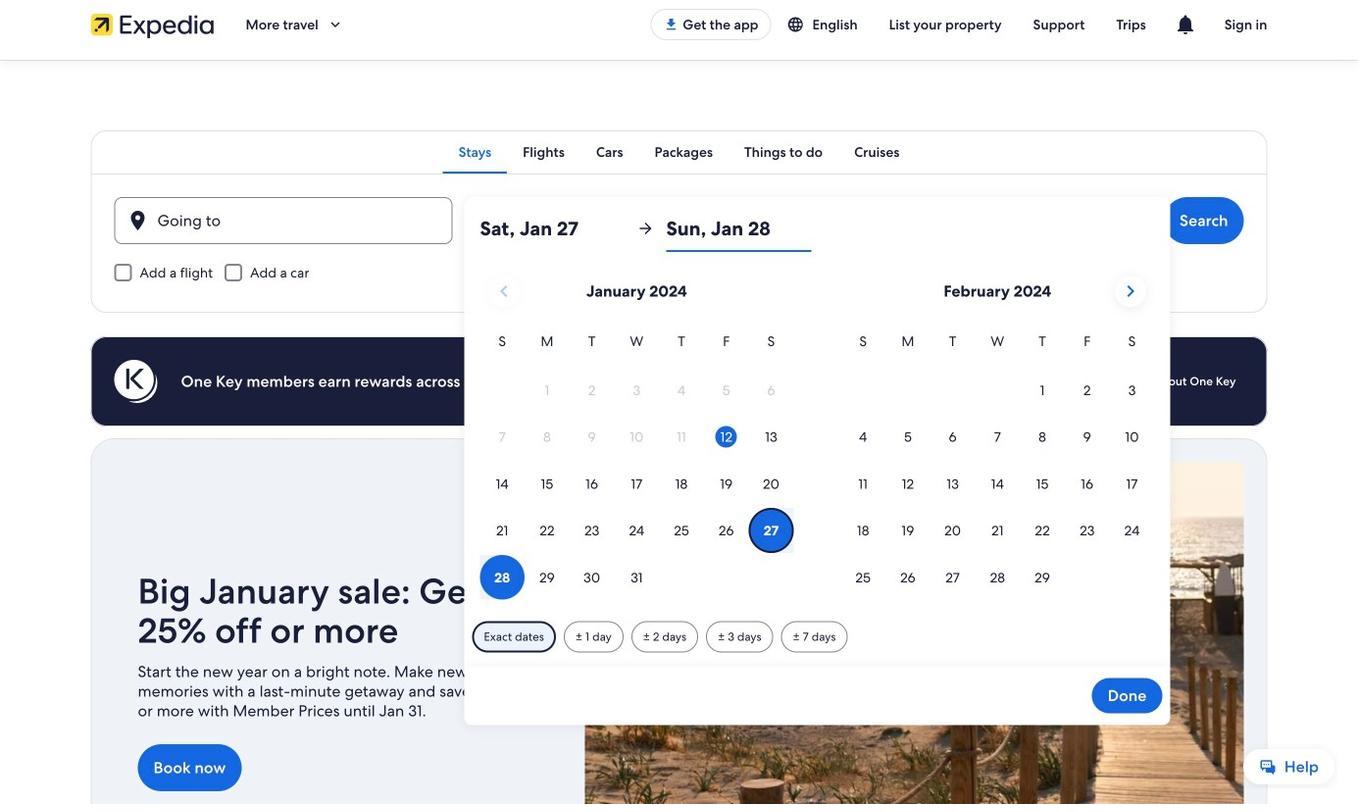Task type: locate. For each thing, give the bounding box(es) containing it.
application
[[480, 268, 1155, 602]]

download the app button image
[[663, 17, 679, 32]]

next month image
[[1119, 280, 1143, 303]]

february 2024 element
[[841, 331, 1155, 602]]

today element
[[716, 426, 737, 448]]

directional image
[[637, 220, 655, 237]]

tab list
[[91, 130, 1268, 174]]

expedia logo image
[[91, 11, 214, 38]]

main content
[[0, 60, 1359, 804]]

small image
[[787, 16, 813, 33]]



Task type: describe. For each thing, give the bounding box(es) containing it.
january 2024 element
[[480, 331, 794, 602]]

communication center icon image
[[1174, 13, 1198, 36]]

more travel image
[[326, 16, 344, 33]]

previous month image
[[492, 280, 516, 303]]



Task type: vqa. For each thing, say whether or not it's contained in the screenshot.
HAVE
no



